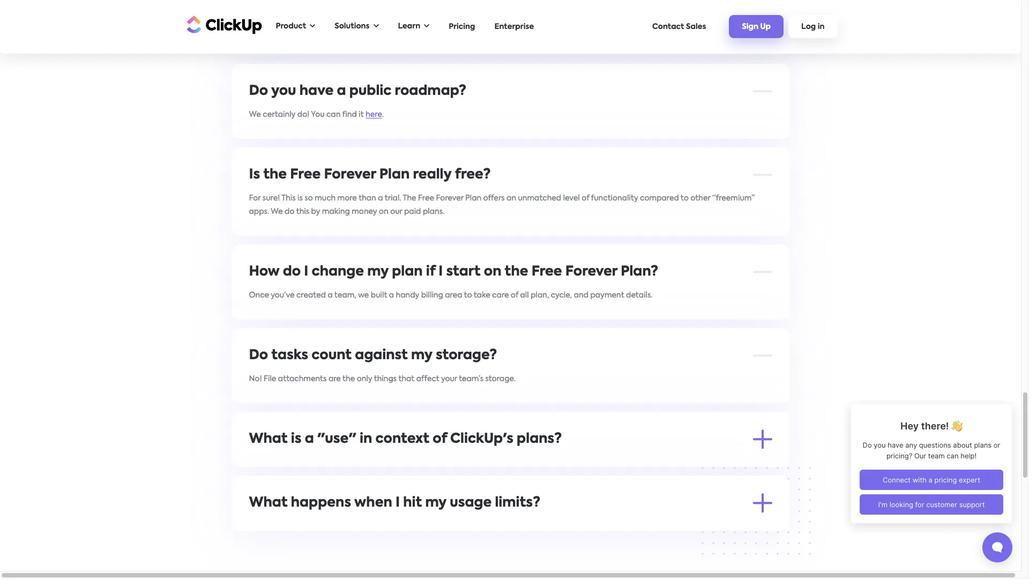 Task type: vqa. For each thing, say whether or not it's contained in the screenshot.


Task type: describe. For each thing, give the bounding box(es) containing it.
do for do tasks count against my storage?
[[249, 349, 268, 362]]

plans?
[[517, 433, 562, 446]]

workflows.
[[637, 459, 676, 466]]

throughout
[[249, 472, 291, 480]]

here
[[366, 111, 382, 118]]

log in link
[[789, 15, 838, 38]]

soon
[[462, 523, 480, 530]]

storage?
[[436, 349, 497, 362]]

we
[[358, 292, 369, 299]]

more
[[338, 194, 357, 202]]

what for what happens when i hit my usage limits?
[[249, 496, 288, 510]]

explore
[[537, 459, 564, 466]]

area
[[445, 292, 463, 299]]

functionality
[[591, 194, 639, 202]]

when
[[355, 496, 392, 510]]

and inside the "uses" are intended as a demonstration of paid plan features, allowing you to explore their value for your workflows. uses are cumulative throughout a workspace and they do not reset or count down. when you reach a use limit, you won't lose any data, but you won't be able to edit or create new items with that feature. you can find a breakdown which features have usage limits
[[343, 472, 358, 480]]

sign up button
[[730, 15, 784, 38]]

plan inside the you'll still be able to use clickup, and we'll let you know as soon as a limit is reached. we're happy to provide a grace period to find the plan that works for you!
[[743, 523, 759, 530]]

learn
[[398, 23, 421, 30]]

enterprise
[[495, 23, 534, 30]]

you'll
[[249, 523, 268, 530]]

you inside the "uses" are intended as a demonstration of paid plan features, allowing you to explore their value for your workflows. uses are cumulative throughout a workspace and they do not reset or count down. when you reach a use limit, you won't lose any data, but you won't be able to edit or create new items with that feature. you can find a breakdown which features have usage limits
[[407, 486, 421, 493]]

my for plan
[[367, 265, 389, 279]]

forever for i
[[566, 265, 618, 279]]

plan inside you're free to cancel at anytime! when you do, your current plan will last until the end of your billing cycle, unless you choose to downgrade immediately.
[[470, 14, 487, 21]]

and inside the you'll still be able to use clickup, and we'll let you know as soon as a limit is reached. we're happy to provide a grace period to find the plan that works for you!
[[370, 523, 384, 530]]

0 vertical spatial have
[[300, 84, 334, 98]]

grace
[[653, 523, 675, 530]]

0 vertical spatial we
[[249, 111, 261, 118]]

contact sales button
[[647, 17, 712, 36]]

cancel
[[300, 14, 325, 21]]

is
[[249, 168, 260, 182]]

current
[[441, 14, 468, 21]]

team's
[[459, 375, 484, 383]]

a left the grace
[[646, 523, 651, 530]]

"uses" are intended as a demonstration of paid plan features, allowing you to explore their value for your workflows. uses are cumulative throughout a workspace and they do not reset or count down. when you reach a use limit, you won't lose any data, but you won't be able to edit or create new items with that feature. you can find a breakdown which features have usage limits
[[249, 459, 765, 493]]

our
[[390, 208, 403, 215]]

context
[[376, 433, 430, 446]]

plan inside for sure! this is so much more than a trial. the free forever plan offers an unmatched level of functionality compared to other "freemium" apps. we do this by making money on our paid plans.
[[466, 194, 482, 202]]

you!
[[302, 536, 318, 544]]

only
[[357, 375, 373, 383]]

making
[[322, 208, 350, 215]]

2 horizontal spatial and
[[574, 292, 589, 299]]

2 horizontal spatial as
[[482, 523, 490, 530]]

anytime!
[[337, 14, 370, 21]]

once
[[249, 292, 269, 299]]

features
[[529, 486, 560, 493]]

can inside the "uses" are intended as a demonstration of paid plan features, allowing you to explore their value for your workflows. uses are cumulative throughout a workspace and they do not reset or count down. when you reach a use limit, you won't lose any data, but you won't be able to edit or create new items with that feature. you can find a breakdown which features have usage limits
[[423, 486, 437, 493]]

paid inside the "uses" are intended as a demonstration of paid plan features, allowing you to explore their value for your workflows. uses are cumulative throughout a workspace and they do not reset or count down. when you reach a use limit, you won't lose any data, but you won't be able to edit or create new items with that feature. you can find a breakdown which features have usage limits
[[408, 459, 424, 466]]

2 horizontal spatial are
[[696, 459, 708, 466]]

certainly
[[263, 111, 296, 118]]

1 horizontal spatial in
[[818, 23, 825, 31]]

all
[[520, 292, 529, 299]]

1 vertical spatial in
[[360, 433, 372, 446]]

0 horizontal spatial forever
[[324, 168, 376, 182]]

2 horizontal spatial that
[[399, 375, 415, 383]]

product
[[276, 23, 306, 30]]

have inside the "uses" are intended as a demonstration of paid plan features, allowing you to explore their value for your workflows. uses are cumulative throughout a workspace and they do not reset or count down. when you reach a use limit, you won't lose any data, but you won't be able to edit or create new items with that feature. you can find a breakdown which features have usage limits
[[562, 486, 580, 493]]

2 vertical spatial my
[[425, 496, 447, 510]]

let
[[404, 523, 413, 530]]

sign
[[742, 23, 759, 31]]

find inside the "uses" are intended as a demonstration of paid plan features, allowing you to explore their value for your workflows. uses are cumulative throughout a workspace and they do not reset or count down. when you reach a use limit, you won't lose any data, but you won't be able to edit or create new items with that feature. you can find a breakdown which features have usage limits
[[439, 486, 453, 493]]

immediately.
[[249, 27, 297, 35]]

you right but
[[690, 472, 703, 480]]

tasks
[[272, 349, 308, 362]]

up
[[761, 23, 771, 31]]

with
[[341, 486, 357, 493]]

once you've created a team, we built a handy billing area to take care of all plan, cycle, and payment details.
[[249, 292, 653, 299]]

solutions button
[[329, 16, 384, 38]]

happens
[[291, 496, 351, 510]]

of inside for sure! this is so much more than a trial. the free forever plan offers an unmatched level of functionality compared to other "freemium" apps. we do this by making money on our paid plans.
[[582, 194, 590, 202]]

find inside the you'll still be able to use clickup, and we'll let you know as soon as a limit is reached. we're happy to provide a grace period to find the plan that works for you!
[[712, 523, 727, 530]]

apps.
[[249, 208, 269, 215]]

do tasks count against my storage?
[[249, 349, 497, 362]]

the left the only
[[343, 375, 355, 383]]

1 vertical spatial cycle,
[[551, 292, 572, 299]]

able inside the "uses" are intended as a demonstration of paid plan features, allowing you to explore their value for your workflows. uses are cumulative throughout a workspace and they do not reset or count down. when you reach a use limit, you won't lose any data, but you won't be able to edit or create new items with that feature. you can find a breakdown which features have usage limits
[[739, 472, 756, 480]]

0 vertical spatial count
[[312, 349, 352, 362]]

cycle, inside you're free to cancel at anytime! when you do, your current plan will last until the end of your billing cycle, unless you choose to downgrade immediately.
[[616, 14, 637, 21]]

change
[[312, 265, 364, 279]]

limits?
[[495, 496, 541, 510]]

0 horizontal spatial i
[[304, 265, 309, 279]]

1 horizontal spatial i
[[396, 496, 400, 510]]

trial.
[[385, 194, 401, 202]]

when inside the "uses" are intended as a demonstration of paid plan features, allowing you to explore their value for your workflows. uses are cumulative throughout a workspace and they do not reset or count down. when you reach a use limit, you won't lose any data, but you won't be able to edit or create new items with that feature. you can find a breakdown which features have usage limits
[[481, 472, 503, 480]]

they
[[360, 472, 376, 480]]

be inside the you'll still be able to use clickup, and we'll let you know as soon as a limit is reached. we're happy to provide a grace period to find the plan that works for you!
[[284, 523, 293, 530]]

how do i change my plan if i start on the free forever plan?
[[249, 265, 659, 279]]

public
[[350, 84, 392, 98]]

if
[[426, 265, 436, 279]]

of inside you're free to cancel at anytime! when you do, your current plan will last until the end of your billing cycle, unless you choose to downgrade immediately.
[[565, 14, 573, 21]]

the inside the you'll still be able to use clickup, and we'll let you know as soon as a limit is reached. we're happy to provide a grace period to find the plan that works for you!
[[729, 523, 741, 530]]

until
[[517, 14, 533, 21]]

than
[[359, 194, 376, 202]]

value
[[585, 459, 605, 466]]

sure!
[[263, 194, 280, 202]]

what is a "use" in context of clickup's plans?
[[249, 433, 562, 446]]

0 horizontal spatial are
[[275, 459, 287, 466]]

down.
[[457, 472, 480, 480]]

uses
[[677, 459, 694, 466]]

at
[[327, 14, 335, 21]]

a left team,
[[328, 292, 333, 299]]

you up the reach
[[512, 459, 525, 466]]

pricing
[[449, 23, 475, 30]]

as inside the "uses" are intended as a demonstration of paid plan features, allowing you to explore their value for your workflows. uses are cumulative throughout a workspace and they do not reset or count down. when you reach a use limit, you won't lose any data, but you won't be able to edit or create new items with that feature. you can find a breakdown which features have usage limits
[[324, 459, 332, 466]]

that inside the "uses" are intended as a demonstration of paid plan features, allowing you to explore their value for your workflows. uses are cumulative throughout a workspace and they do not reset or count down. when you reach a use limit, you won't lose any data, but you won't be able to edit or create new items with that feature. you can find a breakdown which features have usage limits
[[359, 486, 375, 493]]

a right built
[[389, 292, 394, 299]]

roadmap?
[[395, 84, 467, 98]]

contact sales
[[653, 23, 706, 30]]

take
[[474, 292, 491, 299]]

other
[[691, 194, 711, 202]]

plan,
[[531, 292, 549, 299]]

you up learn at the top left of the page
[[395, 14, 408, 21]]

provide
[[616, 523, 644, 530]]

use inside the you'll still be able to use clickup, and we'll let you know as soon as a limit is reached. we're happy to provide a grace period to find the plan that works for you!
[[323, 523, 336, 530]]

learn button
[[393, 16, 435, 38]]

do inside the "uses" are intended as a demonstration of paid plan features, allowing you to explore their value for your workflows. uses are cumulative throughout a workspace and they do not reset or count down. when you reach a use limit, you won't lose any data, but you won't be able to edit or create new items with that feature. you can find a breakdown which features have usage limits
[[378, 472, 388, 480]]

reset
[[404, 472, 422, 480]]

created
[[297, 292, 326, 299]]

a up workspace at the bottom of the page
[[334, 459, 339, 466]]

much
[[315, 194, 336, 202]]

on inside for sure! this is so much more than a trial. the free forever plan offers an unmatched level of functionality compared to other "freemium" apps. we do this by making money on our paid plans.
[[379, 208, 389, 215]]

you up contact
[[663, 14, 677, 21]]

which
[[506, 486, 527, 493]]

your right do,
[[423, 14, 439, 21]]

start
[[447, 265, 481, 279]]

you down value
[[584, 472, 597, 480]]

able inside the you'll still be able to use clickup, and we'll let you know as soon as a limit is reached. we're happy to provide a grace period to find the plan that works for you!
[[295, 523, 312, 530]]

do,
[[410, 14, 422, 21]]

for inside the "uses" are intended as a demonstration of paid plan features, allowing you to explore their value for your workflows. uses are cumulative throughout a workspace and they do not reset or count down. when you reach a use limit, you won't lose any data, but you won't be able to edit or create new items with that feature. you can find a breakdown which features have usage limits
[[607, 459, 617, 466]]

1 vertical spatial or
[[266, 486, 273, 493]]



Task type: locate. For each thing, give the bounding box(es) containing it.
or right reset
[[424, 472, 432, 480]]

2 vertical spatial free
[[532, 265, 562, 279]]

2 do from the top
[[249, 349, 268, 362]]

for inside the you'll still be able to use clickup, and we'll let you know as soon as a limit is reached. we're happy to provide a grace period to find the plan that works for you!
[[290, 536, 301, 544]]

when inside you're free to cancel at anytime! when you do, your current plan will last until the end of your billing cycle, unless you choose to downgrade immediately.
[[372, 14, 393, 21]]

you down reset
[[407, 486, 421, 493]]

billing
[[592, 14, 614, 21], [421, 292, 443, 299]]

0 horizontal spatial can
[[327, 111, 341, 118]]

2 vertical spatial do
[[378, 472, 388, 480]]

their
[[566, 459, 583, 466]]

any
[[638, 472, 652, 480]]

0 horizontal spatial count
[[312, 349, 352, 362]]

0 vertical spatial what
[[249, 433, 288, 446]]

or right the edit
[[266, 486, 273, 493]]

are right uses
[[696, 459, 708, 466]]

count down features,
[[434, 472, 455, 480]]

when right anytime!
[[372, 14, 393, 21]]

do up no!
[[249, 349, 268, 362]]

do!
[[298, 111, 310, 118]]

for left you!
[[290, 536, 301, 544]]

do
[[285, 208, 295, 215], [283, 265, 301, 279], [378, 472, 388, 480]]

free for plan
[[532, 265, 562, 279]]

solutions
[[335, 23, 370, 30]]

0 vertical spatial you
[[311, 111, 325, 118]]

1 vertical spatial find
[[439, 486, 453, 493]]

the up the all on the bottom right of the page
[[505, 265, 529, 279]]

as right soon
[[482, 523, 490, 530]]

that inside the you'll still be able to use clickup, and we'll let you know as soon as a limit is reached. we're happy to provide a grace period to find the plan that works for you!
[[249, 536, 265, 544]]

what for what is a "use" in context of clickup's plans?
[[249, 433, 288, 446]]

forever up more
[[324, 168, 376, 182]]

billing left area
[[421, 292, 443, 299]]

and left we'll
[[370, 523, 384, 530]]

contact
[[653, 23, 685, 30]]

as
[[324, 459, 332, 466], [452, 523, 460, 530], [482, 523, 490, 530]]

plan left offers
[[466, 194, 482, 202]]

product button
[[271, 16, 321, 38]]

0 vertical spatial cycle,
[[616, 14, 637, 21]]

sales
[[686, 23, 706, 30]]

as left soon
[[452, 523, 460, 530]]

demonstration
[[341, 459, 396, 466]]

for
[[249, 194, 261, 202]]

this
[[296, 208, 309, 215]]

won't down 'cumulative'
[[705, 472, 726, 480]]

we
[[249, 111, 261, 118], [271, 208, 283, 215]]

of up not
[[398, 459, 406, 466]]

a up features
[[543, 472, 548, 480]]

forever up plans.
[[436, 194, 464, 202]]

is right limit
[[517, 523, 522, 530]]

2 vertical spatial that
[[249, 536, 265, 544]]

things
[[374, 375, 397, 383]]

when down allowing
[[481, 472, 503, 480]]

against
[[355, 349, 408, 362]]

limits
[[606, 486, 626, 493]]

team,
[[335, 292, 357, 299]]

a left limit
[[492, 523, 497, 530]]

of up features,
[[433, 433, 447, 446]]

2 horizontal spatial i
[[439, 265, 443, 279]]

0 vertical spatial when
[[372, 14, 393, 21]]

file
[[264, 375, 276, 383]]

a down down.
[[455, 486, 460, 493]]

on
[[379, 208, 389, 215], [484, 265, 502, 279]]

you up the which
[[505, 472, 518, 480]]

use
[[550, 472, 562, 480], [323, 523, 336, 530]]

create
[[275, 486, 300, 493]]

as up workspace at the bottom of the page
[[324, 459, 332, 466]]

1 vertical spatial be
[[284, 523, 293, 530]]

able up you!
[[295, 523, 312, 530]]

.
[[382, 111, 384, 118]]

2 won't from the left
[[705, 472, 726, 480]]

0 horizontal spatial free
[[290, 168, 321, 182]]

1 vertical spatial you
[[407, 486, 421, 493]]

0 vertical spatial able
[[739, 472, 756, 480]]

you up certainly
[[271, 84, 296, 98]]

log in
[[802, 23, 825, 31]]

unmatched
[[518, 194, 562, 202]]

a inside for sure! this is so much more than a trial. the free forever plan offers an unmatched level of functionality compared to other "freemium" apps. we do this by making money on our paid plans.
[[378, 194, 383, 202]]

0 vertical spatial can
[[327, 111, 341, 118]]

in right log
[[818, 23, 825, 31]]

my for storage?
[[411, 349, 433, 362]]

intended
[[289, 459, 322, 466]]

log
[[802, 23, 816, 31]]

0 vertical spatial my
[[367, 265, 389, 279]]

pricing link
[[444, 17, 481, 36]]

the right is
[[263, 168, 287, 182]]

in
[[818, 23, 825, 31], [360, 433, 372, 446]]

count up attachments
[[312, 349, 352, 362]]

end
[[549, 14, 564, 21]]

your up lose at bottom right
[[619, 459, 635, 466]]

"freemium"
[[713, 194, 755, 202]]

1 vertical spatial billing
[[421, 292, 443, 299]]

limit
[[499, 523, 515, 530]]

1 won't from the left
[[599, 472, 620, 480]]

a left public on the left top of page
[[337, 84, 346, 98]]

cycle, right plan, in the right of the page
[[551, 292, 572, 299]]

will
[[488, 14, 500, 21]]

1 horizontal spatial use
[[550, 472, 562, 480]]

details.
[[626, 292, 653, 299]]

2 vertical spatial forever
[[566, 265, 618, 279]]

0 vertical spatial find
[[343, 111, 357, 118]]

0 horizontal spatial or
[[266, 486, 273, 493]]

1 vertical spatial that
[[359, 486, 375, 493]]

not
[[390, 472, 402, 480]]

is inside for sure! this is so much more than a trial. the free forever plan offers an unmatched level of functionality compared to other "freemium" apps. we do this by making money on our paid plans.
[[298, 194, 303, 202]]

0 horizontal spatial that
[[249, 536, 265, 544]]

0 vertical spatial be
[[728, 472, 737, 480]]

data,
[[654, 472, 674, 480]]

free up plan, in the right of the page
[[532, 265, 562, 279]]

use down explore on the bottom right of the page
[[550, 472, 562, 480]]

are up the throughout
[[275, 459, 287, 466]]

2 horizontal spatial find
[[712, 523, 727, 530]]

free for much
[[418, 194, 434, 202]]

that down the you'll
[[249, 536, 265, 544]]

plan inside the "uses" are intended as a demonstration of paid plan features, allowing you to explore their value for your workflows. uses are cumulative throughout a workspace and they do not reset or count down. when you reach a use limit, you won't lose any data, but you won't be able to edit or create new items with that feature. you can find a breakdown which features have usage limits
[[426, 459, 443, 466]]

won't up the limits
[[599, 472, 620, 480]]

unless
[[639, 14, 662, 21]]

your right end on the right
[[575, 14, 591, 21]]

1 horizontal spatial for
[[607, 459, 617, 466]]

your inside the "uses" are intended as a demonstration of paid plan features, allowing you to explore their value for your workflows. uses are cumulative throughout a workspace and they do not reset or count down. when you reach a use limit, you won't lose any data, but you won't be able to edit or create new items with that feature. you can find a breakdown which features have usage limits
[[619, 459, 635, 466]]

1 horizontal spatial are
[[329, 375, 341, 383]]

1 horizontal spatial as
[[452, 523, 460, 530]]

1 horizontal spatial billing
[[592, 14, 614, 21]]

forever up payment
[[566, 265, 618, 279]]

reach
[[520, 472, 541, 480]]

1 vertical spatial able
[[295, 523, 312, 530]]

for
[[607, 459, 617, 466], [290, 536, 301, 544]]

but
[[676, 472, 688, 480]]

is inside the you'll still be able to use clickup, and we'll let you know as soon as a limit is reached. we're happy to provide a grace period to find the plan that works for you!
[[517, 523, 522, 530]]

find right 'period'
[[712, 523, 727, 530]]

use left clickup,
[[323, 523, 336, 530]]

we certainly do! you can find it here .
[[249, 111, 384, 118]]

on left our in the left of the page
[[379, 208, 389, 215]]

reached.
[[524, 523, 557, 530]]

1 vertical spatial for
[[290, 536, 301, 544]]

have up we certainly do! you can find it here .
[[300, 84, 334, 98]]

1 vertical spatial on
[[484, 265, 502, 279]]

0 horizontal spatial on
[[379, 208, 389, 215]]

be inside the "uses" are intended as a demonstration of paid plan features, allowing you to explore their value for your workflows. uses are cumulative throughout a workspace and they do not reset or count down. when you reach a use limit, you won't lose any data, but you won't be able to edit or create new items with that feature. you can find a breakdown which features have usage limits
[[728, 472, 737, 480]]

1 horizontal spatial and
[[370, 523, 384, 530]]

0 vertical spatial that
[[399, 375, 415, 383]]

last
[[502, 14, 515, 21]]

1 vertical spatial can
[[423, 486, 437, 493]]

workspace
[[300, 472, 341, 480]]

this
[[282, 194, 296, 202]]

limit,
[[564, 472, 582, 480]]

paid
[[404, 208, 421, 215], [408, 459, 424, 466]]

on up care
[[484, 265, 502, 279]]

that right things
[[399, 375, 415, 383]]

my
[[367, 265, 389, 279], [411, 349, 433, 362], [425, 496, 447, 510]]

do left not
[[378, 472, 388, 480]]

no!
[[249, 375, 262, 383]]

do up certainly
[[249, 84, 268, 98]]

i
[[304, 265, 309, 279], [439, 265, 443, 279], [396, 496, 400, 510]]

free up the so
[[290, 168, 321, 182]]

you
[[311, 111, 325, 118], [407, 486, 421, 493]]

0 horizontal spatial won't
[[599, 472, 620, 480]]

we down "sure!"
[[271, 208, 283, 215]]

here link
[[366, 111, 382, 118]]

are left the only
[[329, 375, 341, 383]]

the right 'period'
[[729, 523, 741, 530]]

1 horizontal spatial or
[[424, 472, 432, 480]]

1 vertical spatial and
[[343, 472, 358, 480]]

and left payment
[[574, 292, 589, 299]]

0 horizontal spatial able
[[295, 523, 312, 530]]

my right hit
[[425, 496, 447, 510]]

0 horizontal spatial have
[[300, 84, 334, 98]]

clickup image
[[184, 14, 262, 35]]

1 vertical spatial use
[[323, 523, 336, 530]]

free?
[[455, 168, 491, 182]]

forever
[[324, 168, 376, 182], [436, 194, 464, 202], [566, 265, 618, 279]]

usage
[[582, 486, 605, 493], [450, 496, 492, 510]]

find left it
[[343, 111, 357, 118]]

or
[[424, 472, 432, 480], [266, 486, 273, 493]]

0 vertical spatial forever
[[324, 168, 376, 182]]

for right value
[[607, 459, 617, 466]]

paid inside for sure! this is so much more than a trial. the free forever plan offers an unmatched level of functionality compared to other "freemium" apps. we do this by making money on our paid plans.
[[404, 208, 421, 215]]

the inside you're free to cancel at anytime! when you do, your current plan will last until the end of your billing cycle, unless you choose to downgrade immediately.
[[535, 14, 547, 21]]

storage.
[[486, 375, 516, 383]]

2 horizontal spatial forever
[[566, 265, 618, 279]]

billing left unless
[[592, 14, 614, 21]]

for sure! this is so much more than a trial. the free forever plan offers an unmatched level of functionality compared to other "freemium" apps. we do this by making money on our paid plans.
[[249, 194, 755, 215]]

billing inside you're free to cancel at anytime! when you do, your current plan will last until the end of your billing cycle, unless you choose to downgrade immediately.
[[592, 14, 614, 21]]

1 vertical spatial is
[[291, 433, 302, 446]]

1 vertical spatial forever
[[436, 194, 464, 202]]

is up intended
[[291, 433, 302, 446]]

of right level
[[582, 194, 590, 202]]

edit
[[249, 486, 264, 493]]

to inside for sure! this is so much more than a trial. the free forever plan offers an unmatched level of functionality compared to other "freemium" apps. we do this by making money on our paid plans.
[[681, 194, 689, 202]]

1 vertical spatial what
[[249, 496, 288, 510]]

do up you've
[[283, 265, 301, 279]]

are
[[329, 375, 341, 383], [275, 459, 287, 466], [696, 459, 708, 466]]

0 vertical spatial is
[[298, 194, 303, 202]]

0 horizontal spatial billing
[[421, 292, 443, 299]]

1 horizontal spatial we
[[271, 208, 283, 215]]

find
[[343, 111, 357, 118], [439, 486, 453, 493], [712, 523, 727, 530]]

1 vertical spatial we
[[271, 208, 283, 215]]

1 horizontal spatial able
[[739, 472, 756, 480]]

we left certainly
[[249, 111, 261, 118]]

0 horizontal spatial use
[[323, 523, 336, 530]]

the
[[403, 194, 417, 202]]

1 horizontal spatial on
[[484, 265, 502, 279]]

0 horizontal spatial and
[[343, 472, 358, 480]]

of left the all on the bottom right of the page
[[511, 292, 519, 299]]

1 vertical spatial do
[[283, 265, 301, 279]]

a up intended
[[305, 433, 314, 446]]

cycle, left unless
[[616, 14, 637, 21]]

1 do from the top
[[249, 84, 268, 98]]

that down the they
[[359, 486, 375, 493]]

you've
[[271, 292, 295, 299]]

0 horizontal spatial plan
[[380, 168, 410, 182]]

paid up reset
[[408, 459, 424, 466]]

1 vertical spatial do
[[249, 349, 268, 362]]

paid down the at the top of the page
[[404, 208, 421, 215]]

2 what from the top
[[249, 496, 288, 510]]

usage inside the "uses" are intended as a demonstration of paid plan features, allowing you to explore their value for your workflows. uses are cumulative throughout a workspace and they do not reset or count down. when you reach a use limit, you won't lose any data, but you won't be able to edit or create new items with that feature. you can find a breakdown which features have usage limits
[[582, 486, 605, 493]]

1 horizontal spatial free
[[418, 194, 434, 202]]

0 horizontal spatial you
[[311, 111, 325, 118]]

1 vertical spatial free
[[418, 194, 434, 202]]

do inside for sure! this is so much more than a trial. the free forever plan offers an unmatched level of functionality compared to other "freemium" apps. we do this by making money on our paid plans.
[[285, 208, 295, 215]]

i left hit
[[396, 496, 400, 510]]

0 horizontal spatial usage
[[450, 496, 492, 510]]

compared
[[640, 194, 679, 202]]

0 vertical spatial usage
[[582, 486, 605, 493]]

cumulative
[[710, 459, 751, 466]]

do
[[249, 84, 268, 98], [249, 349, 268, 362]]

my up affect
[[411, 349, 433, 362]]

1 horizontal spatial that
[[359, 486, 375, 493]]

do you have a public roadmap?
[[249, 84, 467, 98]]

0 vertical spatial use
[[550, 472, 562, 480]]

we inside for sure! this is so much more than a trial. the free forever plan offers an unmatched level of functionality compared to other "freemium" apps. we do this by making money on our paid plans.
[[271, 208, 283, 215]]

you inside the you'll still be able to use clickup, and we'll let you know as soon as a limit is reached. we're happy to provide a grace period to find the plan that works for you!
[[415, 523, 428, 530]]

hit
[[403, 496, 422, 510]]

plan up trial.
[[380, 168, 410, 182]]

"use"
[[317, 433, 357, 446]]

1 vertical spatial usage
[[450, 496, 492, 510]]

downgrade
[[717, 14, 760, 21]]

be
[[728, 472, 737, 480], [284, 523, 293, 530]]

0 horizontal spatial cycle,
[[551, 292, 572, 299]]

1 horizontal spatial can
[[423, 486, 437, 493]]

be right still
[[284, 523, 293, 530]]

1 what from the top
[[249, 433, 288, 446]]

1 horizontal spatial forever
[[436, 194, 464, 202]]

the left end on the right
[[535, 14, 547, 21]]

0 vertical spatial plan
[[380, 168, 410, 182]]

0 vertical spatial on
[[379, 208, 389, 215]]

1 vertical spatial have
[[562, 486, 580, 493]]

2 vertical spatial and
[[370, 523, 384, 530]]

free inside for sure! this is so much more than a trial. the free forever plan offers an unmatched level of functionality compared to other "freemium" apps. we do this by making money on our paid plans.
[[418, 194, 434, 202]]

0 vertical spatial or
[[424, 472, 432, 480]]

0 vertical spatial do
[[249, 84, 268, 98]]

count inside the "uses" are intended as a demonstration of paid plan features, allowing you to explore their value for your workflows. uses are cumulative throughout a workspace and they do not reset or count down. when you reach a use limit, you won't lose any data, but you won't be able to edit or create new items with that feature. you can find a breakdown which features have usage limits
[[434, 472, 455, 480]]

1 horizontal spatial usage
[[582, 486, 605, 493]]

0 vertical spatial and
[[574, 292, 589, 299]]

1 horizontal spatial have
[[562, 486, 580, 493]]

i right if
[[439, 265, 443, 279]]

2 horizontal spatial free
[[532, 265, 562, 279]]

a up create
[[293, 472, 298, 480]]

use inside the "uses" are intended as a demonstration of paid plan features, allowing you to explore their value for your workflows. uses are cumulative throughout a workspace and they do not reset or count down. when you reach a use limit, you won't lose any data, but you won't be able to edit or create new items with that feature. you can find a breakdown which features have usage limits
[[550, 472, 562, 480]]

able down 'cumulative'
[[739, 472, 756, 480]]

2 vertical spatial is
[[517, 523, 522, 530]]

do left this
[[285, 208, 295, 215]]

what
[[249, 433, 288, 446], [249, 496, 288, 510]]

2 vertical spatial find
[[712, 523, 727, 530]]

items
[[319, 486, 339, 493]]

0 horizontal spatial as
[[324, 459, 332, 466]]

what down the edit
[[249, 496, 288, 510]]

lose
[[622, 472, 636, 480]]

a left trial.
[[378, 194, 383, 202]]

find down features,
[[439, 486, 453, 493]]

we're
[[558, 523, 579, 530]]

0 horizontal spatial we
[[249, 111, 261, 118]]

period
[[676, 523, 701, 530]]

i up created
[[304, 265, 309, 279]]

free
[[274, 14, 289, 21]]

and up with
[[343, 472, 358, 480]]

in up demonstration
[[360, 433, 372, 446]]

forever inside for sure! this is so much more than a trial. the free forever plan offers an unmatched level of functionality compared to other "freemium" apps. we do this by making money on our paid plans.
[[436, 194, 464, 202]]

0 vertical spatial paid
[[404, 208, 421, 215]]

0 vertical spatial billing
[[592, 14, 614, 21]]

how
[[249, 265, 280, 279]]

do for do you have a public roadmap?
[[249, 84, 268, 98]]

your right affect
[[441, 375, 457, 383]]

you right do! on the top left of page
[[311, 111, 325, 118]]

know
[[430, 523, 450, 530]]

usage left the limits
[[582, 486, 605, 493]]

of right end on the right
[[565, 14, 573, 21]]

0 horizontal spatial find
[[343, 111, 357, 118]]

is left the so
[[298, 194, 303, 202]]

can left it
[[327, 111, 341, 118]]

what up "uses" on the left bottom
[[249, 433, 288, 446]]

free
[[290, 168, 321, 182], [418, 194, 434, 202], [532, 265, 562, 279]]

of inside the "uses" are intended as a demonstration of paid plan features, allowing you to explore their value for your workflows. uses are cumulative throughout a workspace and they do not reset or count down. when you reach a use limit, you won't lose any data, but you won't be able to edit or create new items with that feature. you can find a breakdown which features have usage limits
[[398, 459, 406, 466]]

usage down the breakdown
[[450, 496, 492, 510]]

forever for than
[[436, 194, 464, 202]]



